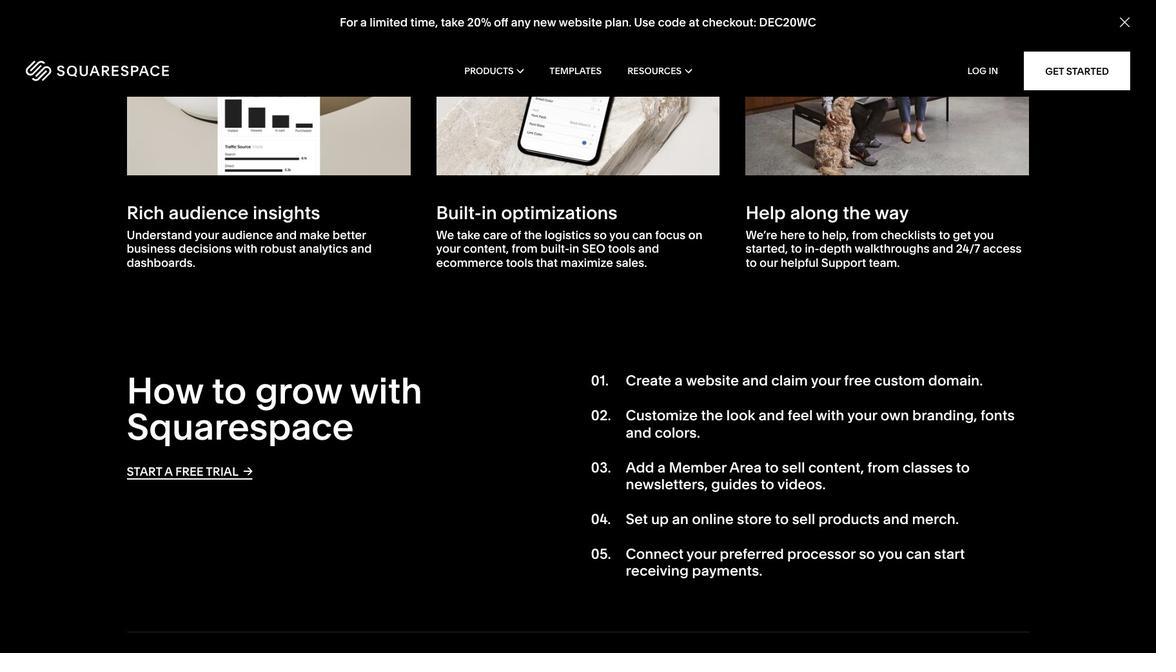 Task type: describe. For each thing, give the bounding box(es) containing it.
products
[[819, 511, 880, 528]]

set up an online store to sell products and merch.
[[626, 511, 959, 528]]

your inside rich audience insights understand your audience and make better business decisions with robust analytics and dashboards.
[[194, 227, 219, 242]]

add
[[626, 459, 654, 476]]

for a limited time, take 20% off any new website plan. use code at checkout: dec20wc
[[340, 15, 816, 30]]

0 horizontal spatial in
[[482, 202, 497, 224]]

customize the look and feel with your own branding, fonts and colors.
[[626, 407, 1015, 442]]

dashboards.
[[127, 255, 196, 270]]

1 vertical spatial website
[[686, 372, 739, 390]]

processor
[[788, 545, 856, 563]]

to right store
[[775, 511, 789, 528]]

can inside connect your preferred processor so you can start receiving payments.
[[906, 545, 931, 563]]

that
[[536, 255, 558, 270]]

in-
[[805, 241, 819, 256]]

code
[[658, 15, 686, 30]]

payments.
[[692, 562, 763, 580]]

get started link
[[1024, 52, 1131, 90]]

a for add
[[658, 459, 666, 476]]

fonts
[[981, 407, 1015, 425]]

take for optimizations
[[457, 227, 481, 242]]

templates
[[550, 65, 602, 77]]

→
[[243, 464, 253, 479]]

use
[[634, 15, 655, 30]]

make
[[300, 227, 330, 242]]

and down insights
[[276, 227, 297, 242]]

understand
[[127, 227, 192, 242]]

focus
[[655, 227, 686, 242]]

1 horizontal spatial tools
[[608, 241, 636, 256]]

products
[[464, 65, 514, 77]]

own
[[881, 407, 909, 425]]

1 horizontal spatial free
[[844, 372, 871, 390]]

add a member area to sell content, from classes to newsletters, guides to videos.
[[626, 459, 970, 493]]

to left our
[[746, 255, 757, 270]]

team.
[[869, 255, 900, 270]]

to left in-
[[791, 241, 802, 256]]

content, inside add a member area to sell content, from classes to newsletters, guides to videos.
[[809, 459, 864, 476]]

here
[[780, 227, 806, 242]]

your inside connect your preferred processor so you can start receiving payments.
[[687, 545, 717, 563]]

built-in optimizations we take care of the logistics so you can focus on your content, from built-in seo tools and ecommerce tools that maximize sales.
[[436, 202, 703, 270]]

squarespace logo image
[[26, 61, 169, 81]]

newsletters,
[[626, 476, 708, 493]]

support
[[822, 255, 866, 270]]

and left claim
[[742, 372, 768, 390]]

off
[[494, 15, 508, 30]]

guides
[[711, 476, 758, 493]]

dec20wc
[[759, 15, 816, 30]]

feel
[[788, 407, 813, 425]]

in
[[989, 65, 998, 77]]

your inside built-in optimizations we take care of the logistics so you can focus on your content, from built-in seo tools and ecommerce tools that maximize sales.
[[436, 241, 461, 256]]

grow
[[255, 369, 342, 413]]

24/7
[[956, 241, 980, 256]]

start
[[934, 545, 965, 563]]

rich audience insights understand your audience and make better business decisions with robust analytics and dashboards.
[[127, 202, 372, 270]]

built-
[[541, 241, 569, 256]]

20%
[[467, 15, 491, 30]]

trial
[[206, 465, 238, 479]]

0 horizontal spatial website
[[559, 15, 602, 30]]

ecommerce
[[436, 255, 503, 270]]

resources button
[[628, 45, 692, 97]]

robust
[[260, 241, 296, 256]]

custom
[[875, 372, 925, 390]]

from inside built-in optimizations we take care of the logistics so you can focus on your content, from built-in seo tools and ecommerce tools that maximize sales.
[[512, 241, 538, 256]]

with inside rich audience insights understand your audience and make better business decisions with robust analytics and dashboards.
[[234, 241, 258, 256]]

store
[[737, 511, 772, 528]]

plan.
[[605, 15, 632, 30]]

rich
[[127, 202, 164, 224]]

connect
[[626, 545, 684, 563]]

care
[[483, 227, 508, 242]]

online
[[692, 511, 734, 528]]

squarespace logo link
[[26, 61, 247, 81]]

maximize
[[561, 255, 613, 270]]

to left get in the right of the page
[[939, 227, 950, 242]]

can inside built-in optimizations we take care of the logistics so you can focus on your content, from built-in seo tools and ecommerce tools that maximize sales.
[[632, 227, 653, 242]]

customize
[[626, 407, 698, 425]]

how to grow with squarespace
[[127, 369, 423, 449]]

we're
[[746, 227, 778, 242]]

access
[[983, 241, 1022, 256]]

a for start
[[165, 465, 173, 479]]

receiving
[[626, 562, 689, 580]]

the inside help along the way we're here to help, from checklists to get you started, to in-depth walkthroughs and 24/7 access to our helpful support team.
[[843, 202, 871, 224]]

up
[[651, 511, 669, 528]]

depth
[[819, 241, 852, 256]]

log             in link
[[968, 65, 998, 77]]

business
[[127, 241, 176, 256]]



Task type: locate. For each thing, give the bounding box(es) containing it.
audience down insights
[[222, 227, 273, 242]]

free inside start a free trial →
[[175, 465, 204, 479]]

member
[[669, 459, 727, 476]]

a right for
[[360, 15, 367, 30]]

in up care
[[482, 202, 497, 224]]

get
[[953, 227, 971, 242]]

to
[[808, 227, 819, 242], [939, 227, 950, 242], [791, 241, 802, 256], [746, 255, 757, 270], [212, 369, 247, 413], [765, 459, 779, 476], [956, 459, 970, 476], [761, 476, 775, 493], [775, 511, 789, 528]]

tools right the seo
[[608, 241, 636, 256]]

your left own
[[848, 407, 877, 425]]

can
[[632, 227, 653, 242], [906, 545, 931, 563]]

log
[[968, 65, 987, 77]]

way
[[875, 202, 909, 224]]

you down 'products'
[[878, 545, 903, 563]]

along
[[790, 202, 839, 224]]

you inside built-in optimizations we take care of the logistics so you can focus on your content, from built-in seo tools and ecommerce tools that maximize sales.
[[609, 227, 630, 242]]

1 vertical spatial take
[[457, 227, 481, 242]]

from
[[852, 227, 878, 242], [512, 241, 538, 256], [868, 459, 900, 476]]

claim
[[771, 372, 808, 390]]

a right start
[[165, 465, 173, 479]]

your right understand
[[194, 227, 219, 242]]

1 horizontal spatial the
[[701, 407, 723, 425]]

help,
[[822, 227, 849, 242]]

2 horizontal spatial you
[[974, 227, 994, 242]]

can left start
[[906, 545, 931, 563]]

time,
[[411, 15, 438, 30]]

1 vertical spatial free
[[175, 465, 204, 479]]

squarespace app customization panel ui image
[[436, 0, 720, 175]]

0 vertical spatial can
[[632, 227, 653, 242]]

and left on
[[638, 241, 659, 256]]

2 horizontal spatial the
[[843, 202, 871, 224]]

0 vertical spatial in
[[482, 202, 497, 224]]

sell right area
[[782, 459, 805, 476]]

classes
[[903, 459, 953, 476]]

the left the look
[[701, 407, 723, 425]]

helpful
[[781, 255, 819, 270]]

for
[[340, 15, 358, 30]]

create a website and claim your free custom domain.
[[626, 372, 983, 390]]

optimizations
[[501, 202, 618, 224]]

logistics
[[545, 227, 591, 242]]

sales.
[[616, 255, 647, 270]]

sell inside add a member area to sell content, from classes to newsletters, guides to videos.
[[782, 459, 805, 476]]

squarespace
[[127, 405, 354, 449]]

and up add
[[626, 424, 652, 442]]

1 vertical spatial can
[[906, 545, 931, 563]]

2 horizontal spatial with
[[816, 407, 845, 425]]

a
[[360, 15, 367, 30], [675, 372, 683, 390], [658, 459, 666, 476], [165, 465, 173, 479]]

products button
[[464, 45, 524, 97]]

walkthroughs
[[855, 241, 930, 256]]

content, down customize the look and feel with your own branding, fonts and colors.
[[809, 459, 864, 476]]

better
[[333, 227, 366, 242]]

help along the way we're here to help, from checklists to get you started, to in-depth walkthroughs and 24/7 access to our helpful support team.
[[746, 202, 1022, 270]]

so up maximize
[[594, 227, 607, 242]]

take for limited
[[441, 15, 465, 30]]

to right guides
[[761, 476, 775, 493]]

take
[[441, 15, 465, 30], [457, 227, 481, 242]]

0 vertical spatial audience
[[169, 202, 249, 224]]

start
[[127, 465, 162, 479]]

your inside customize the look and feel with your own branding, fonts and colors.
[[848, 407, 877, 425]]

0 horizontal spatial can
[[632, 227, 653, 242]]

a right create
[[675, 372, 683, 390]]

0 vertical spatial take
[[441, 15, 465, 30]]

audience
[[169, 202, 249, 224], [222, 227, 273, 242]]

0 vertical spatial so
[[594, 227, 607, 242]]

get started
[[1045, 65, 1109, 77]]

the
[[843, 202, 871, 224], [524, 227, 542, 242], [701, 407, 723, 425]]

we
[[436, 227, 454, 242]]

sell
[[782, 459, 805, 476], [792, 511, 815, 528]]

started,
[[746, 241, 788, 256]]

a for for
[[360, 15, 367, 30]]

0 horizontal spatial so
[[594, 227, 607, 242]]

branding,
[[913, 407, 978, 425]]

free left custom
[[844, 372, 871, 390]]

your right claim
[[811, 372, 841, 390]]

a inside start a free trial →
[[165, 465, 173, 479]]

1 horizontal spatial can
[[906, 545, 931, 563]]

decisions
[[179, 241, 232, 256]]

you inside connect your preferred processor so you can start receiving payments.
[[878, 545, 903, 563]]

to right classes
[[956, 459, 970, 476]]

tools left 'that'
[[506, 255, 533, 270]]

to right area
[[765, 459, 779, 476]]

start a free trial →
[[127, 464, 253, 479]]

take left 20% in the left of the page
[[441, 15, 465, 30]]

from inside help along the way we're here to help, from checklists to get you started, to in-depth walkthroughs and 24/7 access to our helpful support team.
[[852, 227, 878, 242]]

0 horizontal spatial content,
[[463, 241, 509, 256]]

squarespace support image
[[746, 0, 1030, 175]]

to right the here
[[808, 227, 819, 242]]

from right help,
[[852, 227, 878, 242]]

limited
[[370, 15, 408, 30]]

colors.
[[655, 424, 700, 442]]

1 horizontal spatial with
[[350, 369, 423, 413]]

the right 'of'
[[524, 227, 542, 242]]

0 horizontal spatial free
[[175, 465, 204, 479]]

0 horizontal spatial you
[[609, 227, 630, 242]]

1 horizontal spatial so
[[859, 545, 875, 563]]

in left the seo
[[569, 241, 579, 256]]

in
[[482, 202, 497, 224], [569, 241, 579, 256]]

your down built-
[[436, 241, 461, 256]]

and left merch.
[[883, 511, 909, 528]]

area
[[730, 459, 762, 476]]

to inside how to grow with squarespace
[[212, 369, 247, 413]]

1 vertical spatial sell
[[792, 511, 815, 528]]

from left built-
[[512, 241, 538, 256]]

the up help,
[[843, 202, 871, 224]]

audience up decisions
[[169, 202, 249, 224]]

templates link
[[550, 45, 602, 97]]

analytics
[[299, 241, 348, 256]]

content, left 'of'
[[463, 241, 509, 256]]

with inside customize the look and feel with your own branding, fonts and colors.
[[816, 407, 845, 425]]

and
[[276, 227, 297, 242], [351, 241, 372, 256], [638, 241, 659, 256], [933, 241, 954, 256], [742, 372, 768, 390], [759, 407, 784, 425], [626, 424, 652, 442], [883, 511, 909, 528]]

website up the look
[[686, 372, 739, 390]]

get
[[1045, 65, 1064, 77]]

1 horizontal spatial content,
[[809, 459, 864, 476]]

merch.
[[912, 511, 959, 528]]

checkout:
[[702, 15, 757, 30]]

you right get in the right of the page
[[974, 227, 994, 242]]

any
[[511, 15, 531, 30]]

free
[[844, 372, 871, 390], [175, 465, 204, 479]]

the inside built-in optimizations we take care of the logistics so you can focus on your content, from built-in seo tools and ecommerce tools that maximize sales.
[[524, 227, 542, 242]]

free left trial
[[175, 465, 204, 479]]

with
[[234, 241, 258, 256], [350, 369, 423, 413], [816, 407, 845, 425]]

started
[[1067, 65, 1109, 77]]

videos.
[[778, 476, 826, 493]]

from inside add a member area to sell content, from classes to newsletters, guides to videos.
[[868, 459, 900, 476]]

1 horizontal spatial you
[[878, 545, 903, 563]]

create
[[626, 372, 671, 390]]

audience insights mobile ui in squarespace app image
[[127, 0, 410, 175]]

look
[[727, 407, 755, 425]]

1 vertical spatial the
[[524, 227, 542, 242]]

1 horizontal spatial in
[[569, 241, 579, 256]]

so inside connect your preferred processor so you can start receiving payments.
[[859, 545, 875, 563]]

an
[[672, 511, 689, 528]]

with inside how to grow with squarespace
[[350, 369, 423, 413]]

seo
[[582, 241, 605, 256]]

website
[[559, 15, 602, 30], [686, 372, 739, 390]]

0 vertical spatial sell
[[782, 459, 805, 476]]

0 vertical spatial free
[[844, 372, 871, 390]]

1 vertical spatial content,
[[809, 459, 864, 476]]

sell down videos.
[[792, 511, 815, 528]]

1 vertical spatial so
[[859, 545, 875, 563]]

0 vertical spatial content,
[[463, 241, 509, 256]]

and inside built-in optimizations we take care of the logistics so you can focus on your content, from built-in seo tools and ecommerce tools that maximize sales.
[[638, 241, 659, 256]]

connect your preferred processor so you can start receiving payments.
[[626, 545, 965, 580]]

so inside built-in optimizations we take care of the logistics so you can focus on your content, from built-in seo tools and ecommerce tools that maximize sales.
[[594, 227, 607, 242]]

a for create
[[675, 372, 683, 390]]

a right add
[[658, 459, 666, 476]]

built-
[[436, 202, 482, 224]]

and left the feel at the right of page
[[759, 407, 784, 425]]

your down 'online'
[[687, 545, 717, 563]]

you inside help along the way we're here to help, from checklists to get you started, to in-depth walkthroughs and 24/7 access to our helpful support team.
[[974, 227, 994, 242]]

insights
[[253, 202, 320, 224]]

you right the seo
[[609, 227, 630, 242]]

1 horizontal spatial website
[[686, 372, 739, 390]]

content, inside built-in optimizations we take care of the logistics so you can focus on your content, from built-in seo tools and ecommerce tools that maximize sales.
[[463, 241, 509, 256]]

can left focus
[[632, 227, 653, 242]]

a inside add a member area to sell content, from classes to newsletters, guides to videos.
[[658, 459, 666, 476]]

take inside built-in optimizations we take care of the logistics so you can focus on your content, from built-in seo tools and ecommerce tools that maximize sales.
[[457, 227, 481, 242]]

so down 'products'
[[859, 545, 875, 563]]

resources
[[628, 65, 682, 77]]

our
[[760, 255, 778, 270]]

at
[[689, 15, 700, 30]]

website right new on the left top of the page
[[559, 15, 602, 30]]

0 horizontal spatial with
[[234, 241, 258, 256]]

the inside customize the look and feel with your own branding, fonts and colors.
[[701, 407, 723, 425]]

domain.
[[929, 372, 983, 390]]

0 horizontal spatial the
[[524, 227, 542, 242]]

1 vertical spatial in
[[569, 241, 579, 256]]

preferred
[[720, 545, 784, 563]]

take right we
[[457, 227, 481, 242]]

on
[[688, 227, 703, 242]]

new
[[533, 15, 556, 30]]

to right how
[[212, 369, 247, 413]]

0 vertical spatial the
[[843, 202, 871, 224]]

from left classes
[[868, 459, 900, 476]]

of
[[510, 227, 521, 242]]

and right analytics in the left top of the page
[[351, 241, 372, 256]]

2 vertical spatial the
[[701, 407, 723, 425]]

0 vertical spatial website
[[559, 15, 602, 30]]

1 vertical spatial audience
[[222, 227, 273, 242]]

set
[[626, 511, 648, 528]]

and inside help along the way we're here to help, from checklists to get you started, to in-depth walkthroughs and 24/7 access to our helpful support team.
[[933, 241, 954, 256]]

0 horizontal spatial tools
[[506, 255, 533, 270]]

and left 24/7 on the top of page
[[933, 241, 954, 256]]



Task type: vqa. For each thing, say whether or not it's contained in the screenshot.
content, within Add a Member Area to sell content, from classes to newsletters, guides to videos.
yes



